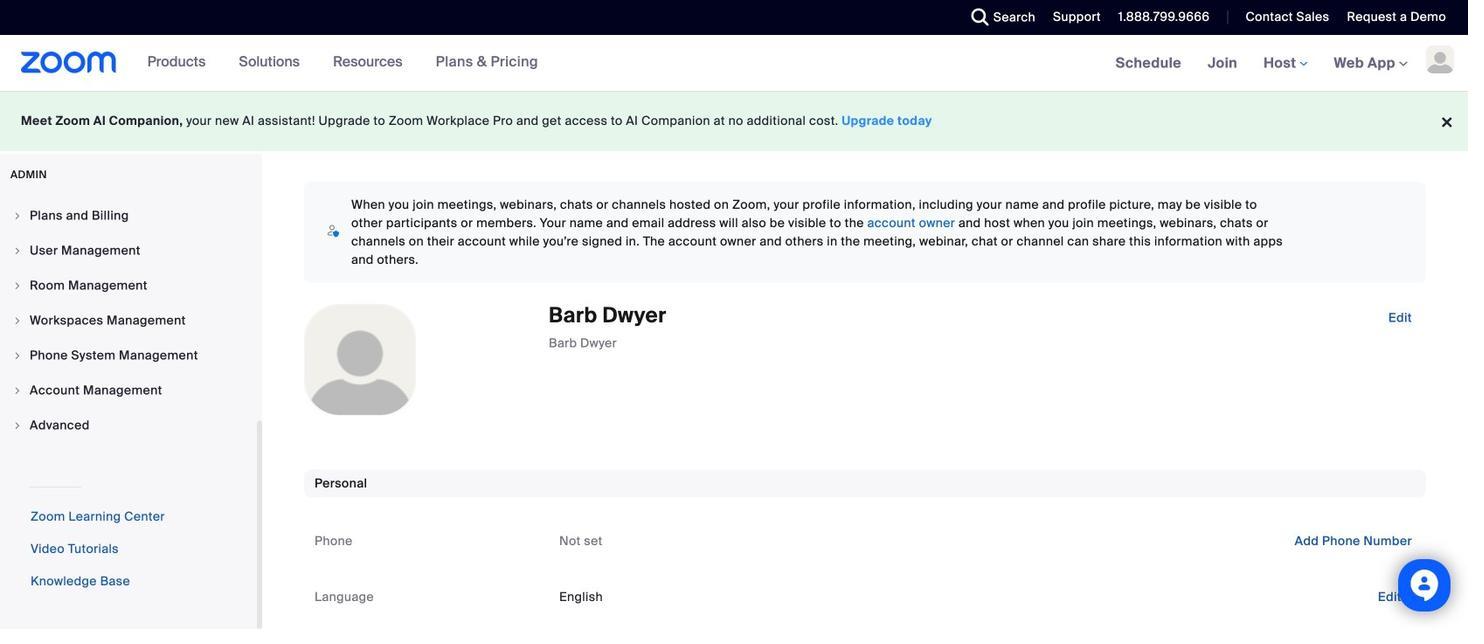 Task type: describe. For each thing, give the bounding box(es) containing it.
admin menu menu
[[0, 199, 257, 444]]

2 menu item from the top
[[0, 234, 257, 267]]

edit user photo image
[[346, 352, 374, 368]]

user photo image
[[305, 305, 415, 415]]

zoom logo image
[[21, 52, 117, 73]]

3 menu item from the top
[[0, 269, 257, 302]]

right image for 1st menu item from the bottom
[[12, 420, 23, 431]]

4 menu item from the top
[[0, 304, 257, 337]]

5 menu item from the top
[[0, 339, 257, 372]]

profile picture image
[[1426, 45, 1454, 73]]

meetings navigation
[[1103, 35, 1468, 92]]

1 menu item from the top
[[0, 199, 257, 233]]

right image for 6th menu item from the bottom of the admin menu menu
[[12, 246, 23, 256]]

right image for first menu item
[[12, 211, 23, 221]]



Task type: vqa. For each thing, say whether or not it's contained in the screenshot.
tab list
no



Task type: locate. For each thing, give the bounding box(es) containing it.
6 menu item from the top
[[0, 374, 257, 407]]

right image for sixth menu item from the top
[[12, 385, 23, 396]]

1 vertical spatial right image
[[12, 246, 23, 256]]

banner
[[0, 35, 1468, 92]]

3 right image from the top
[[12, 385, 23, 396]]

product information navigation
[[134, 35, 551, 91]]

right image for fifth menu item from the bottom of the admin menu menu
[[12, 281, 23, 291]]

2 right image from the top
[[12, 246, 23, 256]]

1 right image from the top
[[12, 211, 23, 221]]

footer
[[0, 91, 1468, 151]]

4 right image from the top
[[12, 420, 23, 431]]

right image for third menu item from the bottom of the admin menu menu
[[12, 351, 23, 361]]

2 vertical spatial right image
[[12, 281, 23, 291]]

0 vertical spatial right image
[[12, 211, 23, 221]]

3 right image from the top
[[12, 281, 23, 291]]

right image
[[12, 316, 23, 326], [12, 351, 23, 361], [12, 385, 23, 396], [12, 420, 23, 431]]

2 right image from the top
[[12, 351, 23, 361]]

7 menu item from the top
[[0, 409, 257, 442]]

right image
[[12, 211, 23, 221], [12, 246, 23, 256], [12, 281, 23, 291]]

menu item
[[0, 199, 257, 233], [0, 234, 257, 267], [0, 269, 257, 302], [0, 304, 257, 337], [0, 339, 257, 372], [0, 374, 257, 407], [0, 409, 257, 442]]

right image for 4th menu item from the bottom
[[12, 316, 23, 326]]

1 right image from the top
[[12, 316, 23, 326]]



